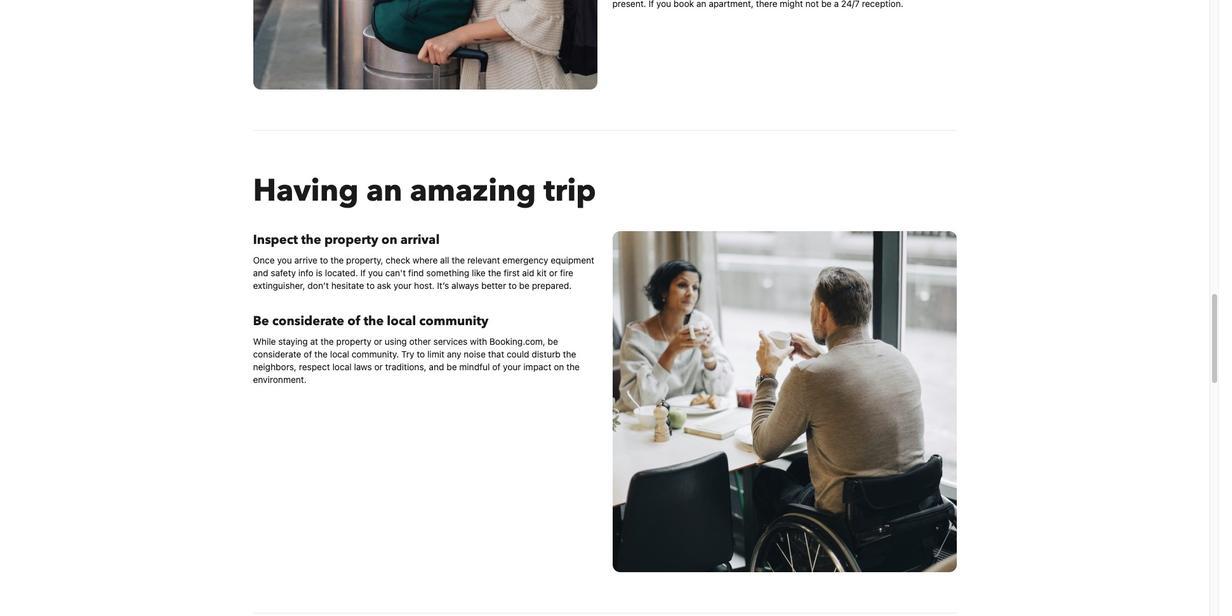 Task type: describe. For each thing, give the bounding box(es) containing it.
on inside be considerate of the local community while staying at the property or using other services with booking.com, be considerate of the local community. try to limit any noise that could disturb the neighbors, respect local laws or traditions, and be mindful of your impact on the environment.
[[554, 361, 564, 372]]

check
[[386, 255, 410, 265]]

0 vertical spatial considerate
[[272, 312, 344, 329]]

could
[[507, 349, 529, 359]]

inspect the property on arrival once you arrive to the property, check where all the relevant emergency equipment and safety info is located. if you can't find something like the first aid kit or fire extinguisher, don't hesitate to ask your host. it's always better to be prepared.
[[253, 231, 594, 291]]

0 vertical spatial you
[[277, 255, 292, 265]]

0 vertical spatial of
[[348, 312, 361, 329]]

be inside "inspect the property on arrival once you arrive to the property, check where all the relevant emergency equipment and safety info is located. if you can't find something like the first aid kit or fire extinguisher, don't hesitate to ask your host. it's always better to be prepared."
[[519, 280, 530, 291]]

is
[[316, 267, 323, 278]]

safety
[[271, 267, 296, 278]]

aid
[[522, 267, 535, 278]]

0 horizontal spatial be
[[447, 361, 457, 372]]

with
[[470, 336, 487, 347]]

impact
[[524, 361, 552, 372]]

prepared.
[[532, 280, 572, 291]]

property inside "inspect the property on arrival once you arrive to the property, check where all the relevant emergency equipment and safety info is located. if you can't find something like the first aid kit or fire extinguisher, don't hesitate to ask your host. it's always better to be prepared."
[[324, 231, 378, 248]]

ask
[[377, 280, 391, 291]]

emergency
[[503, 255, 548, 265]]

services
[[433, 336, 468, 347]]

info
[[298, 267, 314, 278]]

that
[[488, 349, 504, 359]]

1 vertical spatial or
[[374, 336, 382, 347]]

couple enjoying a coffee during their trip image
[[613, 231, 957, 572]]

don't
[[308, 280, 329, 291]]

your inside be considerate of the local community while staying at the property or using other services with booking.com, be considerate of the local community. try to limit any noise that could disturb the neighbors, respect local laws or traditions, and be mindful of your impact on the environment.
[[503, 361, 521, 372]]

hesitate
[[331, 280, 364, 291]]

all
[[440, 255, 449, 265]]

the up respect
[[314, 349, 328, 359]]

arrive
[[294, 255, 318, 265]]

environment.
[[253, 374, 307, 385]]

1 vertical spatial considerate
[[253, 349, 301, 359]]

can't
[[385, 267, 406, 278]]

be considerate of the local community while staying at the property or using other services with booking.com, be considerate of the local community. try to limit any noise that could disturb the neighbors, respect local laws or traditions, and be mindful of your impact on the environment.
[[253, 312, 580, 385]]

always
[[452, 280, 479, 291]]

disturb
[[532, 349, 561, 359]]

and inside "inspect the property on arrival once you arrive to the property, check where all the relevant emergency equipment and safety info is located. if you can't find something like the first aid kit or fire extinguisher, don't hesitate to ask your host. it's always better to be prepared."
[[253, 267, 268, 278]]

community
[[419, 312, 489, 329]]

other
[[409, 336, 431, 347]]

having an amazing trip
[[253, 170, 596, 212]]

1 vertical spatial be
[[548, 336, 558, 347]]

something
[[426, 267, 470, 278]]

while
[[253, 336, 276, 347]]

your inside "inspect the property on arrival once you arrive to the property, check where all the relevant emergency equipment and safety info is located. if you can't find something like the first aid kit or fire extinguisher, don't hesitate to ask your host. it's always better to be prepared."
[[394, 280, 412, 291]]

traditions,
[[385, 361, 427, 372]]

amazing
[[410, 170, 536, 212]]

laws
[[354, 361, 372, 372]]

once
[[253, 255, 275, 265]]

find
[[408, 267, 424, 278]]

better
[[481, 280, 506, 291]]



Task type: locate. For each thing, give the bounding box(es) containing it.
host.
[[414, 280, 435, 291]]

you up safety
[[277, 255, 292, 265]]

limit
[[427, 349, 445, 359]]

respect
[[299, 361, 330, 372]]

your down can't on the left top
[[394, 280, 412, 291]]

0 horizontal spatial on
[[382, 231, 397, 248]]

to down first
[[509, 280, 517, 291]]

your down could
[[503, 361, 521, 372]]

an
[[366, 170, 402, 212]]

local
[[387, 312, 416, 329], [330, 349, 349, 359], [332, 361, 352, 372]]

the right at
[[321, 336, 334, 347]]

1 vertical spatial your
[[503, 361, 521, 372]]

the right "disturb"
[[563, 349, 576, 359]]

or down community.
[[374, 361, 383, 372]]

property
[[324, 231, 378, 248], [336, 336, 372, 347]]

2 vertical spatial local
[[332, 361, 352, 372]]

0 vertical spatial local
[[387, 312, 416, 329]]

at
[[310, 336, 318, 347]]

or up community.
[[374, 336, 382, 347]]

and down limit
[[429, 361, 444, 372]]

try
[[401, 349, 414, 359]]

0 horizontal spatial of
[[304, 349, 312, 359]]

where
[[413, 255, 438, 265]]

0 horizontal spatial you
[[277, 255, 292, 265]]

extinguisher,
[[253, 280, 305, 291]]

local up using
[[387, 312, 416, 329]]

1 vertical spatial local
[[330, 349, 349, 359]]

1 horizontal spatial on
[[554, 361, 564, 372]]

kit
[[537, 267, 547, 278]]

community.
[[352, 349, 399, 359]]

2 vertical spatial of
[[492, 361, 501, 372]]

of down that
[[492, 361, 501, 372]]

equipment
[[551, 255, 594, 265]]

2 horizontal spatial of
[[492, 361, 501, 372]]

fire
[[560, 267, 573, 278]]

to left ask
[[367, 280, 375, 291]]

property inside be considerate of the local community while staying at the property or using other services with booking.com, be considerate of the local community. try to limit any noise that could disturb the neighbors, respect local laws or traditions, and be mindful of your impact on the environment.
[[336, 336, 372, 347]]

1 horizontal spatial you
[[368, 267, 383, 278]]

1 vertical spatial property
[[336, 336, 372, 347]]

or right the 'kit'
[[549, 267, 558, 278]]

inspect
[[253, 231, 298, 248]]

property up property,
[[324, 231, 378, 248]]

like
[[472, 267, 486, 278]]

first
[[504, 267, 520, 278]]

be down aid
[[519, 280, 530, 291]]

0 horizontal spatial your
[[394, 280, 412, 291]]

0 vertical spatial or
[[549, 267, 558, 278]]

1 vertical spatial of
[[304, 349, 312, 359]]

property,
[[346, 255, 383, 265]]

or
[[549, 267, 558, 278], [374, 336, 382, 347], [374, 361, 383, 372]]

the up arrive
[[301, 231, 321, 248]]

the up community.
[[364, 312, 384, 329]]

be down any on the bottom left of page
[[447, 361, 457, 372]]

you
[[277, 255, 292, 265], [368, 267, 383, 278]]

be
[[519, 280, 530, 291], [548, 336, 558, 347], [447, 361, 457, 372]]

your
[[394, 280, 412, 291], [503, 361, 521, 372]]

of
[[348, 312, 361, 329], [304, 349, 312, 359], [492, 361, 501, 372]]

be
[[253, 312, 269, 329]]

1 horizontal spatial your
[[503, 361, 521, 372]]

1 vertical spatial and
[[429, 361, 444, 372]]

0 vertical spatial on
[[382, 231, 397, 248]]

0 horizontal spatial and
[[253, 267, 268, 278]]

to up is in the left top of the page
[[320, 255, 328, 265]]

staying
[[278, 336, 308, 347]]

and down once
[[253, 267, 268, 278]]

located.
[[325, 267, 358, 278]]

neighbors,
[[253, 361, 297, 372]]

booking.com,
[[490, 336, 545, 347]]

local left laws
[[332, 361, 352, 372]]

to
[[320, 255, 328, 265], [367, 280, 375, 291], [509, 280, 517, 291], [417, 349, 425, 359]]

1 horizontal spatial of
[[348, 312, 361, 329]]

0 vertical spatial and
[[253, 267, 268, 278]]

the
[[301, 231, 321, 248], [331, 255, 344, 265], [452, 255, 465, 265], [488, 267, 501, 278], [364, 312, 384, 329], [321, 336, 334, 347], [314, 349, 328, 359], [563, 349, 576, 359], [567, 361, 580, 372]]

if
[[360, 267, 366, 278]]

local left community.
[[330, 349, 349, 359]]

0 vertical spatial property
[[324, 231, 378, 248]]

and
[[253, 267, 268, 278], [429, 361, 444, 372]]

of down at
[[304, 349, 312, 359]]

the up "better"
[[488, 267, 501, 278]]

considerate up the neighbors, in the bottom left of the page
[[253, 349, 301, 359]]

the up located.
[[331, 255, 344, 265]]

be up "disturb"
[[548, 336, 558, 347]]

on inside "inspect the property on arrival once you arrive to the property, check where all the relevant emergency equipment and safety info is located. if you can't find something like the first aid kit or fire extinguisher, don't hesitate to ask your host. it's always better to be prepared."
[[382, 231, 397, 248]]

to down other
[[417, 349, 425, 359]]

the right impact
[[567, 361, 580, 372]]

to inside be considerate of the local community while staying at the property or using other services with booking.com, be considerate of the local community. try to limit any noise that could disturb the neighbors, respect local laws or traditions, and be mindful of your impact on the environment.
[[417, 349, 425, 359]]

noise
[[464, 349, 486, 359]]

it's
[[437, 280, 449, 291]]

1 horizontal spatial be
[[519, 280, 530, 291]]

having
[[253, 170, 359, 212]]

1 vertical spatial on
[[554, 361, 564, 372]]

on
[[382, 231, 397, 248], [554, 361, 564, 372]]

of down the hesitate on the top of the page
[[348, 312, 361, 329]]

any
[[447, 349, 461, 359]]

or inside "inspect the property on arrival once you arrive to the property, check where all the relevant emergency equipment and safety info is located. if you can't find something like the first aid kit or fire extinguisher, don't hesitate to ask your host. it's always better to be prepared."
[[549, 267, 558, 278]]

considerate
[[272, 312, 344, 329], [253, 349, 301, 359]]

on down "disturb"
[[554, 361, 564, 372]]

0 vertical spatial be
[[519, 280, 530, 291]]

and inside be considerate of the local community while staying at the property or using other services with booking.com, be considerate of the local community. try to limit any noise that could disturb the neighbors, respect local laws or traditions, and be mindful of your impact on the environment.
[[429, 361, 444, 372]]

1 horizontal spatial and
[[429, 361, 444, 372]]

0 vertical spatial your
[[394, 280, 412, 291]]

arrival
[[401, 231, 440, 248]]

trip
[[544, 170, 596, 212]]

property up community.
[[336, 336, 372, 347]]

on up check
[[382, 231, 397, 248]]

you right if
[[368, 267, 383, 278]]

using
[[385, 336, 407, 347]]

2 vertical spatial be
[[447, 361, 457, 372]]

the right all
[[452, 255, 465, 265]]

relevant
[[467, 255, 500, 265]]

2 horizontal spatial be
[[548, 336, 558, 347]]

mindful
[[459, 361, 490, 372]]

2 vertical spatial or
[[374, 361, 383, 372]]

considerate up at
[[272, 312, 344, 329]]

1 vertical spatial you
[[368, 267, 383, 278]]



Task type: vqa. For each thing, say whether or not it's contained in the screenshot.
on-
no



